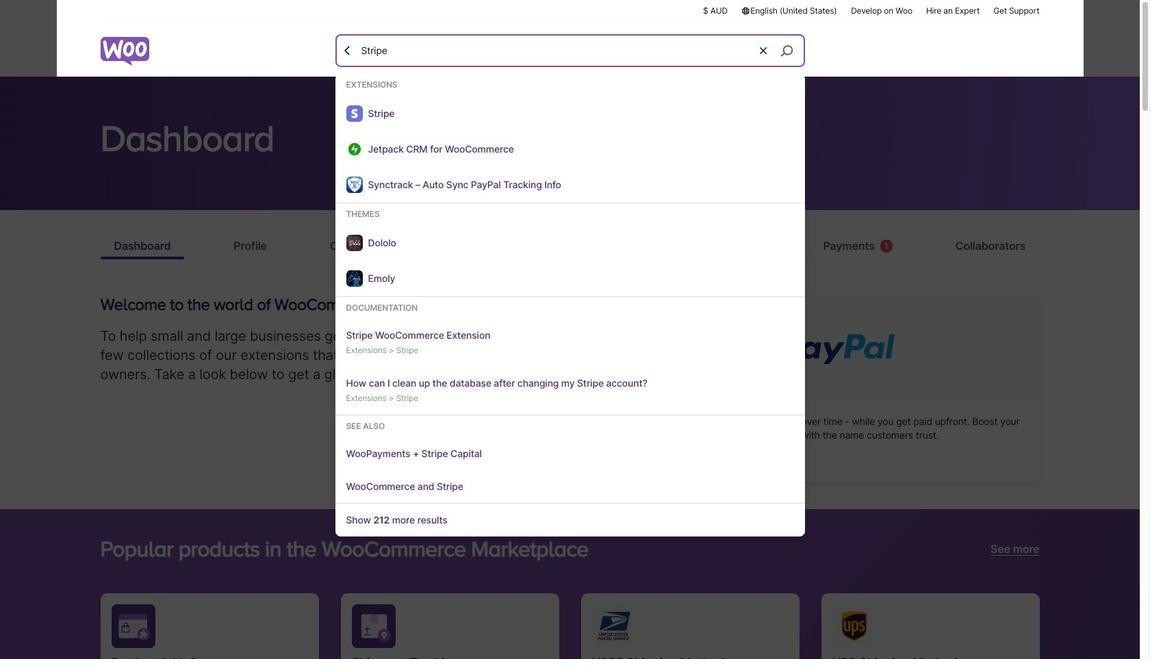 Task type: vqa. For each thing, say whether or not it's contained in the screenshot.
the left to
no



Task type: describe. For each thing, give the bounding box(es) containing it.
close search image
[[341, 43, 354, 57]]

1 group from the top
[[335, 79, 805, 203]]

4 group from the top
[[335, 421, 805, 504]]

3 group from the top
[[335, 303, 805, 416]]

Find extensions, themes, guides, and more… search field
[[358, 36, 758, 65]]



Task type: locate. For each thing, give the bounding box(es) containing it.
None search field
[[335, 34, 805, 537]]

group
[[335, 79, 805, 203], [335, 209, 805, 297], [335, 303, 805, 416], [335, 421, 805, 504]]

2 group from the top
[[335, 209, 805, 297]]

list box
[[335, 79, 805, 537]]



